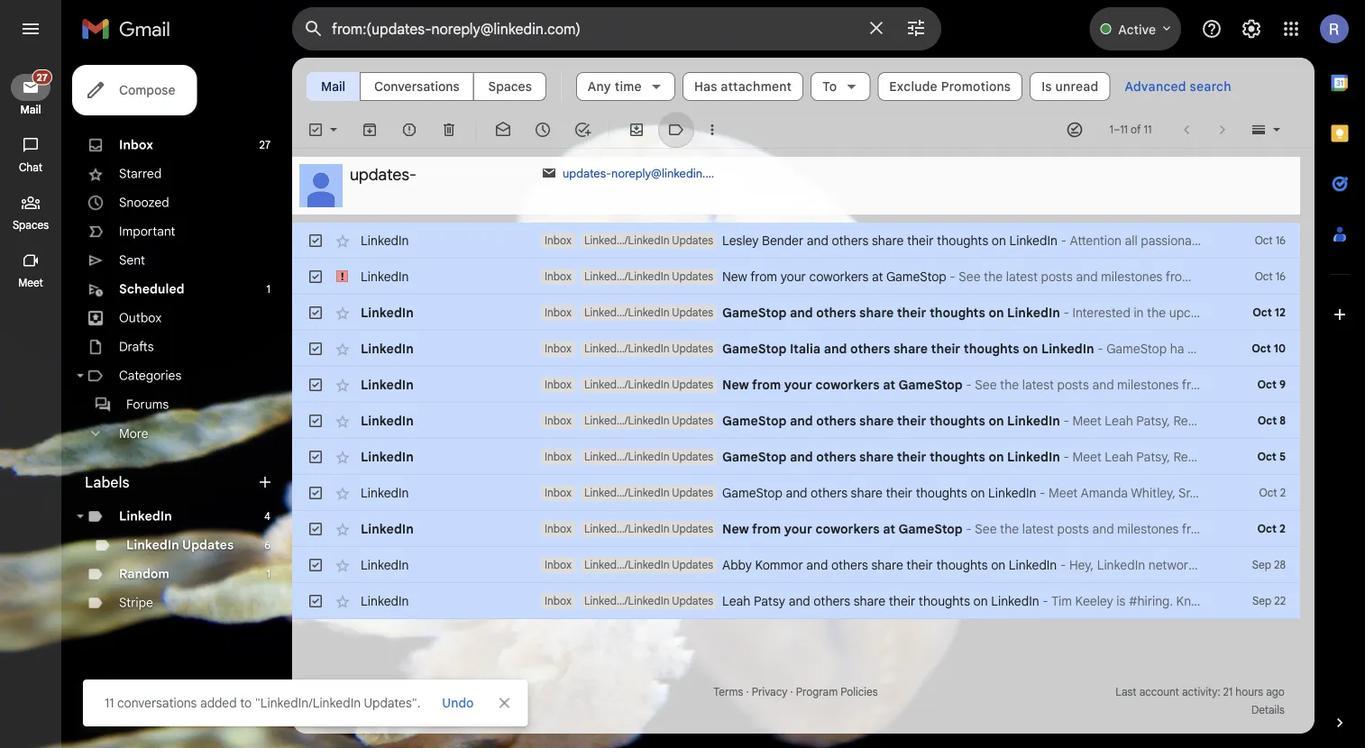 Task type: vqa. For each thing, say whether or not it's contained in the screenshot.
Move to image
no



Task type: describe. For each thing, give the bounding box(es) containing it.
settings image
[[1241, 18, 1263, 40]]

compose
[[119, 82, 175, 98]]

sep for sep 22
[[1253, 595, 1272, 608]]

italia
[[790, 341, 821, 357]]

sep for sep 28
[[1253, 559, 1272, 572]]

footer containing terms
[[292, 684, 1301, 720]]

11 conversations added to "linkedin/linkedin updates".
[[105, 695, 421, 711]]

1 for scheduled
[[267, 283, 271, 296]]

7 linked…/linkedin updates from the top
[[584, 451, 714, 464]]

28
[[1275, 559, 1286, 572]]

details link
[[1252, 704, 1285, 718]]

0 vertical spatial coworkers
[[810, 269, 869, 285]]

account
[[1140, 686, 1180, 699]]

clear search image
[[859, 10, 895, 46]]

drafts link
[[119, 339, 154, 355]]

updates-noreply@linkedin.com
[[563, 166, 729, 180]]

0 vertical spatial from
[[751, 269, 778, 285]]

1 linked…/linkedin updates from the top
[[584, 234, 714, 248]]

search in mail image
[[298, 13, 330, 45]]

new for oct 2
[[723, 521, 749, 537]]

support image
[[1201, 18, 1223, 40]]

noreply@linkedin.com
[[612, 166, 729, 180]]

spaces button
[[474, 70, 546, 103]]

2 gamestop and others share their thoughts on linkedin - from the top
[[723, 413, 1073, 429]]

6 linked…/linkedin from the top
[[584, 414, 670, 428]]

random
[[119, 566, 169, 582]]

at for oct 2
[[883, 521, 896, 537]]

0.02
[[307, 704, 330, 718]]

labels
[[85, 474, 130, 492]]

exclude
[[890, 78, 938, 94]]

drafts
[[119, 339, 154, 355]]

3 linked…/linkedin updates from the top
[[584, 306, 714, 320]]

random link
[[119, 566, 169, 582]]

last account activity: 21 hours ago details
[[1116, 686, 1285, 718]]

1 16 from the top
[[1276, 234, 1286, 248]]

stripe link
[[119, 595, 153, 611]]

categories
[[119, 368, 182, 384]]

starred link
[[119, 166, 162, 182]]

bender
[[762, 233, 804, 248]]

8 row from the top
[[292, 475, 1301, 511]]

added
[[200, 695, 237, 711]]

undo
[[442, 695, 474, 711]]

snoozed
[[119, 195, 169, 211]]

any
[[588, 78, 611, 94]]

1 oct 16 from the top
[[1255, 234, 1286, 248]]

5 linked…/linkedin updates from the top
[[584, 378, 714, 392]]

is unread
[[1042, 78, 1099, 94]]

of inside footer
[[350, 704, 360, 718]]

1 gb from the left
[[332, 704, 347, 718]]

toggle split pane mode image
[[1250, 121, 1268, 139]]

details
[[1252, 704, 1285, 718]]

compose button
[[72, 65, 197, 115]]

coworkers for oct 9
[[816, 377, 880, 393]]

5
[[1280, 451, 1286, 464]]

chat
[[19, 161, 42, 175]]

6 linked…/linkedin updates from the top
[[584, 414, 714, 428]]

used
[[393, 704, 417, 718]]

conversations
[[117, 695, 197, 711]]

archive image
[[361, 121, 379, 139]]

mail heading
[[0, 103, 61, 117]]

spaces inside button
[[488, 78, 532, 94]]

main content containing mail
[[292, 58, 1315, 734]]

1 linked…/linkedin from the top
[[584, 234, 670, 248]]

scheduled
[[119, 281, 185, 297]]

updates".
[[364, 695, 421, 711]]

abby
[[723, 557, 752, 573]]

alert containing 11 conversations added to "linkedin/linkedin updates".
[[29, 41, 1337, 727]]

2 16 from the top
[[1276, 270, 1286, 284]]

1 vertical spatial oct 2
[[1258, 523, 1286, 536]]

conversations
[[374, 78, 460, 94]]

toolbar inside main content
[[1151, 412, 1295, 430]]

scheduled link
[[119, 281, 185, 297]]

sent link
[[119, 253, 145, 268]]

7 linked…/linkedin from the top
[[584, 451, 670, 464]]

0 vertical spatial your
[[781, 269, 806, 285]]

attachment
[[721, 78, 792, 94]]

delete image
[[440, 121, 458, 139]]

10 row from the top
[[292, 548, 1301, 584]]

2 row from the top
[[292, 259, 1301, 295]]

navigation containing mail
[[0, 58, 63, 749]]

linkedin updates
[[126, 538, 234, 553]]

advanced search
[[1125, 78, 1232, 94]]

12
[[1275, 306, 1286, 320]]

new for oct 9
[[723, 377, 749, 393]]

from for oct 2
[[752, 521, 781, 537]]

27 inside navigation
[[37, 71, 48, 83]]

1 – 11 of 11
[[1110, 123, 1152, 137]]

unread
[[1056, 78, 1099, 94]]

0 vertical spatial footer
[[350, 164, 512, 184]]

main menu image
[[20, 18, 41, 40]]

8 linked…/linkedin from the top
[[584, 487, 670, 500]]

9
[[1280, 378, 1286, 392]]

Search in mail search field
[[292, 7, 942, 51]]

9 linked…/linkedin updates from the top
[[584, 523, 714, 536]]

terms
[[714, 686, 744, 699]]

Search in mail text field
[[332, 20, 855, 38]]

2 · from the left
[[791, 686, 793, 699]]

7 row from the top
[[292, 439, 1301, 475]]

gamestop italia and others share their thoughts on linkedin -
[[723, 341, 1107, 357]]

to button
[[811, 72, 871, 101]]

1 2 from the top
[[1280, 487, 1286, 500]]

outbox
[[119, 310, 162, 326]]

oct 10
[[1252, 342, 1286, 356]]

any time button
[[576, 72, 675, 101]]

move to inbox image
[[628, 121, 646, 139]]

stripe
[[119, 595, 153, 611]]

21
[[1224, 686, 1233, 699]]

starred
[[119, 166, 162, 182]]

6
[[264, 539, 271, 552]]

0 horizontal spatial 11
[[105, 695, 114, 711]]

5 linked…/linkedin from the top
[[584, 378, 670, 392]]

snooze image
[[534, 121, 552, 139]]

linkedin link
[[119, 509, 172, 525]]

4
[[264, 510, 271, 524]]

mail inside mail heading
[[20, 103, 41, 117]]

meet
[[18, 276, 43, 290]]

coworkers for oct 2
[[816, 521, 880, 537]]

privacy
[[752, 686, 788, 699]]

labels heading
[[85, 474, 256, 492]]

4 linked…/linkedin updates from the top
[[584, 342, 714, 356]]

important
[[119, 224, 175, 239]]

any time
[[588, 78, 642, 94]]

follow link to manage storage image
[[424, 702, 442, 720]]

10 linked…/linkedin from the top
[[584, 559, 670, 572]]

leah
[[723, 594, 751, 609]]

3 linked…/linkedin from the top
[[584, 306, 670, 320]]

5 row from the top
[[292, 367, 1301, 403]]

10
[[1274, 342, 1286, 356]]

abby kommor and others share their thoughts on linkedin -
[[723, 557, 1070, 573]]

forums link
[[126, 397, 169, 413]]

kommor
[[755, 557, 803, 573]]

policies
[[841, 686, 878, 699]]



Task type: locate. For each thing, give the bounding box(es) containing it.
mail down 27 link at top left
[[20, 103, 41, 117]]

forums
[[126, 397, 169, 413]]

0 horizontal spatial spaces
[[13, 219, 49, 232]]

program policies link
[[796, 686, 878, 699]]

2 2 from the top
[[1280, 523, 1286, 536]]

at
[[872, 269, 884, 285], [883, 377, 896, 393], [883, 521, 896, 537]]

new from your coworkers at gamestop - down italia in the right of the page
[[723, 377, 975, 393]]

0 vertical spatial new from your coworkers at gamestop -
[[723, 269, 959, 285]]

new from your coworkers at gamestop - for oct 9
[[723, 377, 975, 393]]

0 vertical spatial mail
[[321, 78, 346, 94]]

at down the 'lesley bender and others share their thoughts on linkedin -'
[[872, 269, 884, 285]]

at up abby kommor and others share their thoughts on linkedin -
[[883, 521, 896, 537]]

to
[[240, 695, 252, 711]]

your for oct 2
[[785, 521, 813, 537]]

linkedin
[[361, 233, 409, 248], [1010, 233, 1058, 248], [361, 269, 409, 285], [361, 305, 414, 321], [1008, 305, 1061, 321], [361, 341, 414, 357], [1042, 341, 1095, 357], [361, 377, 414, 393], [361, 413, 414, 429], [1008, 413, 1061, 429], [361, 449, 414, 465], [1008, 449, 1061, 465], [361, 485, 409, 501], [989, 485, 1037, 501], [119, 509, 172, 525], [361, 521, 414, 537], [126, 538, 179, 553], [361, 557, 409, 573], [1009, 557, 1057, 573], [361, 594, 409, 609], [991, 594, 1040, 609]]

is
[[1042, 78, 1052, 94]]

gb
[[332, 704, 347, 718], [375, 704, 390, 718]]

inbox
[[119, 137, 153, 153], [545, 234, 572, 248], [545, 270, 572, 284], [545, 306, 572, 320], [545, 342, 572, 356], [545, 378, 572, 392], [545, 414, 572, 428], [545, 451, 572, 464], [545, 487, 572, 500], [545, 523, 572, 536], [545, 559, 572, 572], [545, 595, 572, 608]]

1 vertical spatial of
[[350, 704, 360, 718]]

report spam image
[[400, 121, 419, 139]]

sep
[[1253, 559, 1272, 572], [1253, 595, 1272, 608]]

1 vertical spatial your
[[785, 377, 813, 393]]

spaces up mark as read image at top
[[488, 78, 532, 94]]

oct 2 down oct 5
[[1260, 487, 1286, 500]]

spaces up 'meet'
[[13, 219, 49, 232]]

1 vertical spatial footer
[[292, 684, 1301, 720]]

0 vertical spatial oct 16
[[1255, 234, 1286, 248]]

11 linked…/linkedin updates from the top
[[584, 595, 714, 608]]

their
[[907, 233, 934, 248], [897, 305, 927, 321], [931, 341, 961, 357], [897, 413, 927, 429], [897, 449, 927, 465], [886, 485, 913, 501], [907, 557, 933, 573], [889, 594, 916, 609]]

leah patsy and others share their thoughts on linkedin -
[[723, 594, 1052, 609]]

1 vertical spatial 2
[[1280, 523, 1286, 536]]

11 left conversations
[[105, 695, 114, 711]]

activity:
[[1182, 686, 1221, 699]]

sep left 22
[[1253, 595, 1272, 608]]

1 new from the top
[[723, 269, 748, 285]]

mark as read image
[[494, 121, 512, 139]]

more image
[[704, 121, 722, 139]]

0 vertical spatial spaces
[[488, 78, 532, 94]]

alert
[[29, 41, 1337, 727]]

0 vertical spatial 27
[[37, 71, 48, 83]]

sent
[[119, 253, 145, 268]]

1 gamestop and others share their thoughts on linkedin - from the top
[[723, 305, 1073, 321]]

10 linked…/linkedin updates from the top
[[584, 559, 714, 572]]

new from your coworkers at gamestop - up abby kommor and others share their thoughts on linkedin -
[[723, 521, 975, 537]]

-
[[1061, 233, 1067, 248], [950, 269, 956, 285], [1064, 305, 1070, 321], [1098, 341, 1104, 357], [966, 377, 972, 393], [1064, 413, 1070, 429], [1064, 449, 1070, 465], [1040, 485, 1046, 501], [966, 521, 972, 537], [1061, 557, 1066, 573], [1043, 594, 1049, 609]]

lesley bender and others share their thoughts on linkedin -
[[723, 233, 1070, 248]]

16
[[1276, 234, 1286, 248], [1276, 270, 1286, 284]]

search
[[1190, 78, 1232, 94]]

· right terms link
[[746, 686, 749, 699]]

oct
[[1255, 234, 1273, 248], [1255, 270, 1273, 284], [1253, 306, 1272, 320], [1252, 342, 1272, 356], [1258, 378, 1277, 392], [1258, 451, 1277, 464], [1260, 487, 1278, 500], [1258, 523, 1277, 536]]

1 vertical spatial oct 16
[[1255, 270, 1286, 284]]

categories link
[[119, 368, 182, 384]]

0 horizontal spatial of
[[350, 704, 360, 718]]

more
[[119, 426, 148, 442]]

2 gb from the left
[[375, 704, 390, 718]]

toolbar
[[1151, 412, 1295, 430]]

advanced search button
[[1118, 70, 1239, 103]]

1 row from the top
[[292, 223, 1301, 259]]

meet heading
[[0, 276, 61, 290]]

0 vertical spatial new
[[723, 269, 748, 285]]

1 vertical spatial 16
[[1276, 270, 1286, 284]]

has
[[694, 78, 718, 94]]

1 horizontal spatial ·
[[791, 686, 793, 699]]

ago
[[1267, 686, 1285, 699]]

is unread button
[[1030, 72, 1111, 101]]

0 vertical spatial sep
[[1253, 559, 1272, 572]]

linked…/linkedin
[[584, 234, 670, 248], [584, 270, 670, 284], [584, 306, 670, 320], [584, 342, 670, 356], [584, 378, 670, 392], [584, 414, 670, 428], [584, 451, 670, 464], [584, 487, 670, 500], [584, 523, 670, 536], [584, 559, 670, 572], [584, 595, 670, 608]]

15
[[363, 704, 373, 718]]

privacy link
[[752, 686, 788, 699]]

from
[[751, 269, 778, 285], [752, 377, 781, 393], [752, 521, 781, 537]]

add to tasks image
[[574, 121, 592, 139]]

0 vertical spatial of
[[1131, 123, 1141, 137]]

new
[[723, 269, 748, 285], [723, 377, 749, 393], [723, 521, 749, 537]]

mail
[[321, 78, 346, 94], [20, 103, 41, 117]]

exclude promotions
[[890, 78, 1011, 94]]

to
[[823, 78, 837, 94]]

3 row from the top
[[292, 295, 1301, 331]]

2 vertical spatial new
[[723, 521, 749, 537]]

from for oct 9
[[752, 377, 781, 393]]

at for oct 9
[[883, 377, 896, 393]]

2 new from your coworkers at gamestop - from the top
[[723, 377, 975, 393]]

exclude promotions button
[[878, 72, 1023, 101]]

2 linked…/linkedin updates from the top
[[584, 270, 714, 284]]

11 right –
[[1144, 123, 1152, 137]]

outbox link
[[119, 310, 162, 326]]

0 vertical spatial oct 2
[[1260, 487, 1286, 500]]

of right –
[[1131, 123, 1141, 137]]

mail inside mail button
[[321, 78, 346, 94]]

1 horizontal spatial spaces
[[488, 78, 532, 94]]

1 inside main content
[[1110, 123, 1114, 137]]

0 horizontal spatial ·
[[746, 686, 749, 699]]

1 horizontal spatial gb
[[375, 704, 390, 718]]

2 oct 16 from the top
[[1255, 270, 1286, 284]]

sep 28
[[1253, 559, 1286, 572]]

gamestop and others share their thoughts on linkedin -
[[723, 305, 1073, 321], [723, 413, 1073, 429], [723, 449, 1073, 465], [723, 485, 1049, 501]]

your up kommor
[[785, 521, 813, 537]]

11 row from the top
[[292, 584, 1301, 620]]

oct 12
[[1253, 306, 1286, 320]]

None checkbox
[[307, 121, 325, 139], [307, 232, 325, 250], [307, 340, 325, 358], [307, 484, 325, 502], [307, 520, 325, 538], [307, 593, 325, 611], [307, 121, 325, 139], [307, 232, 325, 250], [307, 340, 325, 358], [307, 484, 325, 502], [307, 520, 325, 538], [307, 593, 325, 611]]

spaces inside heading
[[13, 219, 49, 232]]

coworkers up abby kommor and others share their thoughts on linkedin -
[[816, 521, 880, 537]]

1 vertical spatial 1
[[267, 283, 271, 296]]

advanced search options image
[[898, 10, 934, 46]]

more button
[[72, 419, 281, 448]]

2 linked…/linkedin from the top
[[584, 270, 670, 284]]

–
[[1114, 123, 1120, 137]]

11 right offline sync status image
[[1120, 123, 1128, 137]]

4 gamestop and others share their thoughts on linkedin - from the top
[[723, 485, 1049, 501]]

2 vertical spatial 1
[[267, 568, 271, 581]]

your down bender
[[781, 269, 806, 285]]

gmail image
[[81, 11, 179, 47]]

2 horizontal spatial 11
[[1144, 123, 1152, 137]]

mail down search in mail icon
[[321, 78, 346, 94]]

mail button
[[307, 70, 360, 103]]

1 vertical spatial coworkers
[[816, 377, 880, 393]]

2 down '5'
[[1280, 487, 1286, 500]]

offline sync status image
[[1066, 121, 1084, 139]]

program
[[796, 686, 838, 699]]

0 vertical spatial at
[[872, 269, 884, 285]]

terms · privacy · program policies
[[714, 686, 878, 699]]

4 linked…/linkedin from the top
[[584, 342, 670, 356]]

2 new from the top
[[723, 377, 749, 393]]

advanced
[[1125, 78, 1187, 94]]

your for oct 9
[[785, 377, 813, 393]]

2 vertical spatial coworkers
[[816, 521, 880, 537]]

2 vertical spatial new from your coworkers at gamestop -
[[723, 521, 975, 537]]

1 for random
[[267, 568, 271, 581]]

at down gamestop italia and others share their thoughts on linkedin -
[[883, 377, 896, 393]]

footer
[[350, 164, 512, 184], [292, 684, 1301, 720]]

1 vertical spatial spaces
[[13, 219, 49, 232]]

0 vertical spatial 2
[[1280, 487, 1286, 500]]

1 vertical spatial mail
[[20, 103, 41, 117]]

9 linked…/linkedin from the top
[[584, 523, 670, 536]]

on
[[992, 233, 1006, 248], [989, 305, 1004, 321], [1023, 341, 1038, 357], [989, 413, 1004, 429], [989, 449, 1004, 465], [971, 485, 985, 501], [991, 557, 1006, 573], [974, 594, 988, 609]]

gb right the 15
[[375, 704, 390, 718]]

3 new from your coworkers at gamestop - from the top
[[723, 521, 975, 537]]

your down italia in the right of the page
[[785, 377, 813, 393]]

oct 2 up sep 28
[[1258, 523, 1286, 536]]

sep 22
[[1253, 595, 1286, 608]]

0 horizontal spatial gb
[[332, 704, 347, 718]]

8 linked…/linkedin updates from the top
[[584, 487, 714, 500]]

gb right the 0.02
[[332, 704, 347, 718]]

spaces heading
[[0, 218, 61, 233]]

6 row from the top
[[292, 403, 1301, 439]]

3 gamestop and others share their thoughts on linkedin - from the top
[[723, 449, 1073, 465]]

· right privacy
[[791, 686, 793, 699]]

11 linked…/linkedin from the top
[[584, 595, 670, 608]]

0 horizontal spatial 27
[[37, 71, 48, 83]]

1 new from your coworkers at gamestop - from the top
[[723, 269, 959, 285]]

1 vertical spatial new from your coworkers at gamestop -
[[723, 377, 975, 393]]

coworkers
[[810, 269, 869, 285], [816, 377, 880, 393], [816, 521, 880, 537]]

1 · from the left
[[746, 686, 749, 699]]

new from your coworkers at gamestop - for oct 2
[[723, 521, 975, 537]]

3 new from the top
[[723, 521, 749, 537]]

sep left 28
[[1253, 559, 1272, 572]]

snoozed link
[[119, 195, 169, 211]]

main content
[[292, 58, 1315, 734]]

1 vertical spatial 27
[[259, 138, 271, 152]]

1 horizontal spatial 27
[[259, 138, 271, 152]]

your
[[781, 269, 806, 285], [785, 377, 813, 393], [785, 521, 813, 537]]

tab list
[[1315, 58, 1366, 684]]

0 vertical spatial 1
[[1110, 123, 1114, 137]]

last
[[1116, 686, 1137, 699]]

1 horizontal spatial 11
[[1120, 123, 1128, 137]]

has attachment
[[694, 78, 792, 94]]

2 vertical spatial from
[[752, 521, 781, 537]]

1 horizontal spatial mail
[[321, 78, 346, 94]]

oct 9
[[1258, 378, 1286, 392]]

0 vertical spatial 16
[[1276, 234, 1286, 248]]

"linkedin/linkedin
[[255, 695, 361, 711]]

new from your coworkers at gamestop - down the 'lesley bender and others share their thoughts on linkedin -'
[[723, 269, 959, 285]]

coworkers down the 'lesley bender and others share their thoughts on linkedin -'
[[810, 269, 869, 285]]

2 vertical spatial your
[[785, 521, 813, 537]]

patsy
[[754, 594, 786, 609]]

terms link
[[714, 686, 744, 699]]

coworkers down italia in the right of the page
[[816, 377, 880, 393]]

22
[[1275, 595, 1286, 608]]

1 horizontal spatial of
[[1131, 123, 1141, 137]]

1 vertical spatial sep
[[1253, 595, 1272, 608]]

2 up 28
[[1280, 523, 1286, 536]]

2 vertical spatial at
[[883, 521, 896, 537]]

4 row from the top
[[292, 331, 1301, 367]]

9 row from the top
[[292, 511, 1301, 548]]

promotions
[[941, 78, 1011, 94]]

None checkbox
[[307, 268, 325, 286], [307, 304, 325, 322], [307, 376, 325, 394], [307, 412, 325, 430], [307, 448, 325, 466], [307, 557, 325, 575], [307, 268, 325, 286], [307, 304, 325, 322], [307, 376, 325, 394], [307, 412, 325, 430], [307, 448, 325, 466], [307, 557, 325, 575]]

conversations button
[[360, 70, 474, 103]]

of left the 15
[[350, 704, 360, 718]]

navigation
[[0, 58, 63, 749]]

has attachment button
[[683, 72, 804, 101]]

1 vertical spatial at
[[883, 377, 896, 393]]

row
[[292, 223, 1301, 259], [292, 259, 1301, 295], [292, 295, 1301, 331], [292, 331, 1301, 367], [292, 367, 1301, 403], [292, 403, 1301, 439], [292, 439, 1301, 475], [292, 475, 1301, 511], [292, 511, 1301, 548], [292, 548, 1301, 584], [292, 584, 1301, 620]]

27
[[37, 71, 48, 83], [259, 138, 271, 152]]

and
[[807, 233, 829, 248], [790, 305, 813, 321], [824, 341, 847, 357], [790, 413, 813, 429], [790, 449, 813, 465], [786, 485, 808, 501], [807, 557, 828, 573], [789, 594, 811, 609]]

updates
[[672, 234, 714, 248], [672, 270, 714, 284], [672, 306, 714, 320], [672, 342, 714, 356], [672, 378, 714, 392], [672, 414, 714, 428], [672, 451, 714, 464], [672, 487, 714, 500], [672, 523, 714, 536], [182, 538, 234, 553], [672, 559, 714, 572], [672, 595, 714, 608]]

0 horizontal spatial mail
[[20, 103, 41, 117]]

1 vertical spatial from
[[752, 377, 781, 393]]

labels image
[[667, 121, 686, 139]]

chat heading
[[0, 161, 61, 175]]

1 vertical spatial new
[[723, 377, 749, 393]]



